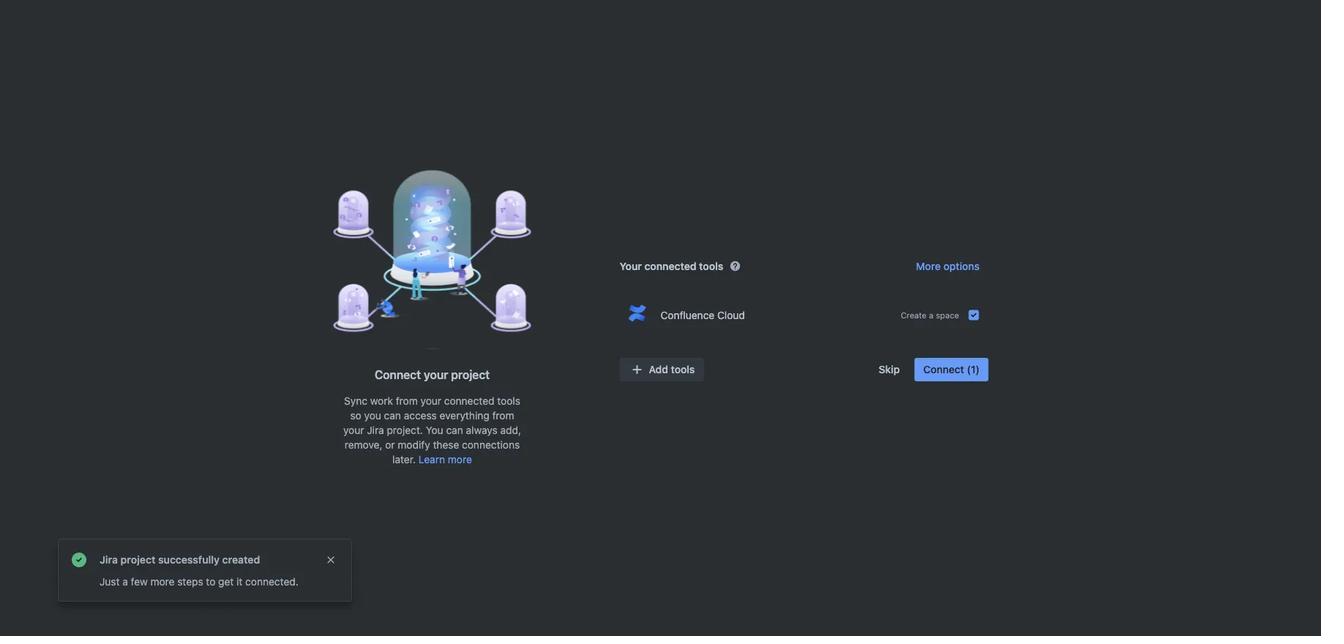 Task type: vqa. For each thing, say whether or not it's contained in the screenshot.
the 'connected' to the bottom
yes



Task type: describe. For each thing, give the bounding box(es) containing it.
created
[[222, 554, 260, 566]]

more options button
[[908, 255, 989, 278]]

team-
[[501, 178, 531, 190]]

everything
[[440, 409, 490, 421]]

project inside "alert"
[[121, 554, 156, 566]]

jira project successfully created
[[100, 554, 260, 566]]

team-managed business
[[501, 178, 619, 190]]

(1)
[[967, 364, 980, 376]]

create a space
[[901, 310, 960, 320]]

your connected tools
[[620, 260, 724, 272]]

confluence
[[661, 309, 715, 321]]

you
[[426, 424, 444, 436]]

learn more image
[[730, 260, 741, 272]]

successfully
[[158, 554, 220, 566]]

more options
[[916, 260, 980, 272]]

add tools image
[[629, 361, 646, 379]]

1 horizontal spatial can
[[446, 424, 463, 436]]

connect (1) button
[[915, 358, 989, 382]]

tools inside "popup button"
[[671, 364, 695, 376]]

0 vertical spatial more
[[448, 453, 472, 465]]

1 vertical spatial your
[[421, 395, 442, 407]]

learn more
[[419, 453, 472, 465]]

it
[[237, 576, 243, 588]]

managed
[[531, 178, 575, 190]]

to
[[206, 576, 216, 588]]

just
[[100, 576, 120, 588]]

2 vertical spatial your
[[343, 424, 364, 436]]

confluence image
[[626, 302, 649, 325]]

a for just
[[122, 576, 128, 588]]

connect your project
[[375, 368, 490, 382]]

work
[[370, 395, 393, 407]]

space
[[936, 310, 960, 320]]

learn more link
[[419, 453, 472, 465]]

Search field
[[1043, 8, 1190, 32]]

1 vertical spatial more
[[150, 576, 175, 588]]

get
[[218, 576, 234, 588]]



Task type: locate. For each thing, give the bounding box(es) containing it.
project.
[[387, 424, 423, 436]]

few
[[131, 576, 148, 588]]

connect for connect (1)
[[924, 364, 965, 376]]

tools left learn more "icon"
[[699, 260, 724, 272]]

connect left (1)
[[924, 364, 965, 376]]

add tools
[[649, 364, 695, 376]]

0 horizontal spatial connect
[[375, 368, 421, 382]]

more down 'these'
[[448, 453, 472, 465]]

steps
[[177, 576, 203, 588]]

connected inside sync work from your connected tools so you can access everything from your jira project. you can always add, remove, or modify these connections later.
[[444, 395, 495, 407]]

banner
[[0, 0, 1322, 41]]

1 vertical spatial can
[[446, 424, 463, 436]]

0 horizontal spatial jira
[[100, 554, 118, 566]]

jira inside sync work from your connected tools so you can access everything from your jira project. you can always add, remove, or modify these connections later.
[[367, 424, 384, 436]]

connect (1)
[[924, 364, 980, 376]]

0 vertical spatial jira
[[367, 424, 384, 436]]

learn
[[419, 453, 445, 465]]

0 horizontal spatial a
[[122, 576, 128, 588]]

project up "few"
[[121, 554, 156, 566]]

tools right add
[[671, 364, 695, 376]]

2 vertical spatial tools
[[497, 395, 521, 407]]

connections
[[462, 439, 520, 451]]

alert
[[59, 540, 351, 601]]

add,
[[501, 424, 521, 436]]

your
[[620, 260, 642, 272]]

0 horizontal spatial can
[[384, 409, 401, 421]]

0 horizontal spatial from
[[396, 395, 418, 407]]

connected.
[[245, 576, 299, 588]]

0 vertical spatial project
[[451, 368, 490, 382]]

1 vertical spatial project
[[121, 554, 156, 566]]

0 horizontal spatial more
[[150, 576, 175, 588]]

a inside "alert"
[[122, 576, 128, 588]]

your
[[424, 368, 448, 382], [421, 395, 442, 407], [343, 424, 364, 436]]

1 vertical spatial connected
[[444, 395, 495, 407]]

add tools button
[[620, 358, 704, 382]]

connect
[[924, 364, 965, 376], [375, 368, 421, 382]]

later.
[[393, 453, 416, 465]]

1 horizontal spatial more
[[448, 453, 472, 465]]

success image
[[70, 551, 88, 569]]

add
[[649, 364, 669, 376]]

project up everything
[[451, 368, 490, 382]]

project
[[451, 368, 490, 382], [121, 554, 156, 566]]

from up "add,"
[[492, 409, 514, 421]]

1 horizontal spatial connect
[[924, 364, 965, 376]]

modify
[[398, 439, 430, 451]]

1 vertical spatial a
[[122, 576, 128, 588]]

tools up "add,"
[[497, 395, 521, 407]]

cloud
[[718, 309, 745, 321]]

so
[[350, 409, 362, 421]]

can up 'these'
[[446, 424, 463, 436]]

tools inside sync work from your connected tools so you can access everything from your jira project. you can always add, remove, or modify these connections later.
[[497, 395, 521, 407]]

alert containing jira project successfully created
[[59, 540, 351, 601]]

connect your project image
[[333, 170, 532, 350]]

connected right your
[[645, 260, 697, 272]]

more right "few"
[[150, 576, 175, 588]]

can down work
[[384, 409, 401, 421]]

connect inside button
[[924, 364, 965, 376]]

more
[[448, 453, 472, 465], [150, 576, 175, 588]]

0 horizontal spatial tools
[[497, 395, 521, 407]]

options
[[944, 260, 980, 272]]

you
[[364, 409, 381, 421]]

jira inside "alert"
[[100, 554, 118, 566]]

1 vertical spatial tools
[[671, 364, 695, 376]]

tools
[[699, 260, 724, 272], [671, 364, 695, 376], [497, 395, 521, 407]]

0 vertical spatial your
[[424, 368, 448, 382]]

skip button
[[870, 358, 909, 382]]

connected
[[645, 260, 697, 272], [444, 395, 495, 407]]

1 horizontal spatial tools
[[671, 364, 695, 376]]

business
[[577, 178, 619, 190]]

0 horizontal spatial project
[[121, 554, 156, 566]]

always
[[466, 424, 498, 436]]

from up access in the bottom left of the page
[[396, 395, 418, 407]]

just a few more steps to get it connected.
[[100, 576, 299, 588]]

from
[[396, 395, 418, 407], [492, 409, 514, 421]]

1 horizontal spatial from
[[492, 409, 514, 421]]

1 vertical spatial from
[[492, 409, 514, 421]]

or
[[385, 439, 395, 451]]

connected up everything
[[444, 395, 495, 407]]

1 horizontal spatial project
[[451, 368, 490, 382]]

skip
[[879, 364, 900, 376]]

sync work from your connected tools so you can access everything from your jira project. you can always add, remove, or modify these connections later.
[[343, 395, 521, 465]]

1 vertical spatial jira
[[100, 554, 118, 566]]

dismiss image
[[325, 554, 337, 566]]

0 vertical spatial a
[[929, 310, 934, 320]]

0 vertical spatial from
[[396, 395, 418, 407]]

create
[[901, 310, 927, 320]]

1 horizontal spatial connected
[[645, 260, 697, 272]]

connect for connect your project
[[375, 368, 421, 382]]

a
[[929, 310, 934, 320], [122, 576, 128, 588]]

1 horizontal spatial a
[[929, 310, 934, 320]]

more
[[916, 260, 941, 272]]

gtms
[[349, 178, 378, 190]]

confluence image
[[626, 302, 649, 325]]

access
[[404, 409, 437, 421]]

jira down you
[[367, 424, 384, 436]]

jira up just
[[100, 554, 118, 566]]

remove,
[[345, 439, 383, 451]]

confluence cloud
[[661, 309, 745, 321]]

0 vertical spatial connected
[[645, 260, 697, 272]]

0 vertical spatial can
[[384, 409, 401, 421]]

connect up work
[[375, 368, 421, 382]]

sync
[[344, 395, 368, 407]]

can
[[384, 409, 401, 421], [446, 424, 463, 436]]

1 horizontal spatial jira
[[367, 424, 384, 436]]

a left "few"
[[122, 576, 128, 588]]

these
[[433, 439, 459, 451]]

2 horizontal spatial tools
[[699, 260, 724, 272]]

0 vertical spatial tools
[[699, 260, 724, 272]]

a left space
[[929, 310, 934, 320]]

0 horizontal spatial connected
[[444, 395, 495, 407]]

jira
[[367, 424, 384, 436], [100, 554, 118, 566]]

a for create
[[929, 310, 934, 320]]



